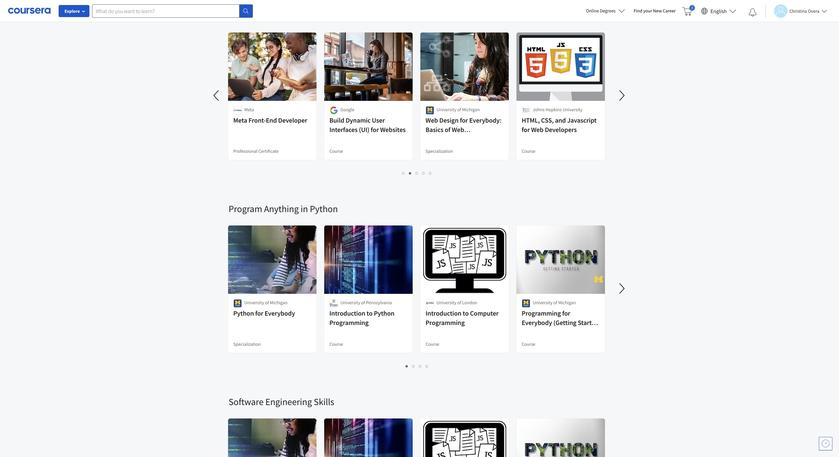 Task type: vqa. For each thing, say whether or not it's contained in the screenshot.


Task type: describe. For each thing, give the bounding box(es) containing it.
university of london image
[[426, 299, 434, 308]]

0 vertical spatial development
[[360, 10, 413, 22]]

your
[[644, 8, 653, 14]]

developers
[[545, 125, 577, 134]]

of inside web design for everybody: basics of web development & coding
[[445, 125, 451, 134]]

of for introduction to computer programming
[[458, 300, 461, 306]]

introduction to python programming
[[330, 309, 395, 327]]

development inside web design for everybody: basics of web development & coding
[[426, 135, 464, 143]]

everybody for python for everybody
[[265, 309, 295, 317]]

next slide image inside the program anything in python carousel element
[[614, 280, 630, 297]]

computer
[[470, 309, 499, 317]]

engage users with front end web development
[[229, 10, 413, 22]]

university of michigan for web
[[437, 107, 480, 113]]

1 vertical spatial end
[[266, 116, 277, 124]]

google image
[[330, 106, 338, 115]]

build
[[330, 116, 345, 124]]

specialization for python for everybody
[[233, 341, 261, 347]]

software
[[229, 396, 264, 408]]

michigan for python
[[270, 300, 288, 306]]

to for python
[[367, 309, 373, 317]]

web design for everybody: basics of web development & coding
[[426, 116, 502, 143]]

to for computer
[[463, 309, 469, 317]]

new
[[653, 8, 662, 14]]

degrees
[[600, 8, 616, 14]]

university for web design for everybody: basics of web development & coding
[[437, 107, 457, 113]]

started
[[578, 318, 599, 327]]

engineering
[[265, 396, 312, 408]]

list inside the program anything in python carousel element
[[229, 362, 606, 370]]

christina
[[790, 8, 807, 14]]

css,
[[541, 116, 554, 124]]

4 button for 3 button inside 'engage users with front end web development carousel' element
[[421, 169, 427, 177]]

everybody for programming for everybody (getting started with python)
[[522, 318, 552, 327]]

explore button
[[59, 5, 89, 17]]

1 button for 2 "button" in 'engage users with front end web development carousel' element
[[400, 169, 407, 177]]

(ui)
[[359, 125, 370, 134]]

python)
[[536, 328, 559, 336]]

program
[[229, 203, 262, 215]]

everybody:
[[470, 116, 502, 124]]

university for python for everybody
[[244, 300, 264, 306]]

2 for 2 "button" inside the program anything in python carousel element
[[413, 363, 415, 369]]

university of pennsylvania
[[341, 300, 392, 306]]

of for programming for everybody (getting started with python)
[[554, 300, 558, 306]]

professional
[[233, 148, 258, 154]]

michigan for programming
[[559, 300, 576, 306]]

front
[[301, 10, 322, 22]]

design
[[440, 116, 459, 124]]

with inside programming for everybody (getting started with python)
[[522, 328, 535, 336]]

3 inside the program anything in python carousel element
[[419, 363, 422, 369]]

meta for meta front-end developer
[[233, 116, 247, 124]]

introduction to computer programming
[[426, 309, 499, 327]]

coding
[[471, 135, 491, 143]]

4 for 2 "button" in 'engage users with front end web development carousel' element
[[423, 170, 425, 176]]

5 button
[[427, 169, 434, 177]]

course for build dynamic user interfaces (ui) for websites
[[330, 148, 343, 154]]

1 for 2 "button" inside the program anything in python carousel element
[[406, 363, 409, 369]]

4 for 2 "button" inside the program anything in python carousel element
[[426, 363, 429, 369]]

course for programming for everybody (getting started with python)
[[522, 341, 536, 347]]

html,
[[522, 116, 540, 124]]

google
[[341, 107, 355, 113]]

web inside html, css, and javascript for web developers
[[531, 125, 544, 134]]

What do you want to learn? text field
[[92, 4, 240, 18]]

university of michigan image for web design for everybody: basics of web development & coding
[[426, 106, 434, 115]]

0 horizontal spatial python
[[233, 309, 254, 317]]

university of michigan image for python for everybody
[[233, 299, 242, 308]]

front-
[[249, 116, 266, 124]]

1 next slide image from the top
[[614, 87, 630, 104]]

certificate
[[259, 148, 279, 154]]

&
[[465, 135, 470, 143]]

meta front-end developer
[[233, 116, 307, 124]]

users
[[259, 10, 281, 22]]

programming for everybody (getting started with python) course by university of michigan, image
[[517, 419, 605, 457]]

previous slide image
[[209, 87, 225, 104]]

list inside 'engage users with front end web development carousel' element
[[229, 169, 606, 177]]

introduction to python programming course by university of pennsylvania, image
[[324, 419, 413, 457]]

2 button inside the program anything in python carousel element
[[411, 362, 417, 370]]

3 button for 2 "button" in 'engage users with front end web development carousel' element
[[414, 169, 421, 177]]

hopkins
[[546, 107, 562, 113]]

build dynamic user interfaces (ui) for websites
[[330, 116, 406, 134]]

explore
[[65, 8, 80, 14]]

johns hopkins university
[[533, 107, 583, 113]]

programming inside programming for everybody (getting started with python)
[[522, 309, 561, 317]]

for inside web design for everybody: basics of web development & coding
[[460, 116, 468, 124]]

engage users with front end web development carousel element
[[209, 0, 630, 183]]

professional certificate
[[233, 148, 279, 154]]



Task type: locate. For each thing, give the bounding box(es) containing it.
2 introduction from the left
[[426, 309, 462, 317]]

3 button
[[414, 169, 421, 177], [417, 362, 424, 370]]

johns
[[533, 107, 545, 113]]

find your new career link
[[631, 7, 679, 15]]

for inside programming for everybody (getting started with python)
[[562, 309, 571, 317]]

help center image
[[822, 440, 830, 448]]

of for python for everybody
[[265, 300, 269, 306]]

shopping cart: 1 item image
[[683, 5, 695, 16]]

1
[[402, 170, 405, 176], [406, 363, 409, 369]]

specialization inside the program anything in python carousel element
[[233, 341, 261, 347]]

michigan for web
[[462, 107, 480, 113]]

university of michigan for python
[[244, 300, 288, 306]]

course for introduction to computer programming
[[426, 341, 439, 347]]

to down london
[[463, 309, 469, 317]]

python
[[310, 203, 338, 215], [233, 309, 254, 317], [374, 309, 395, 317]]

0 vertical spatial everybody
[[265, 309, 295, 317]]

for inside html, css, and javascript for web developers
[[522, 125, 530, 134]]

university of michigan image
[[426, 106, 434, 115], [233, 299, 242, 308]]

of up design at the right of the page
[[458, 107, 461, 113]]

1 vertical spatial 1 button
[[404, 362, 411, 370]]

0 horizontal spatial 2
[[409, 170, 412, 176]]

1 vertical spatial 4 button
[[424, 362, 431, 370]]

0 horizontal spatial specialization
[[233, 341, 261, 347]]

course for introduction to python programming
[[330, 341, 343, 347]]

meta right meta icon
[[244, 107, 254, 113]]

end right front
[[324, 10, 339, 22]]

university of michigan image
[[522, 299, 530, 308]]

dynamic
[[346, 116, 371, 124]]

1 horizontal spatial programming
[[426, 318, 465, 327]]

everybody inside programming for everybody (getting started with python)
[[522, 318, 552, 327]]

1 horizontal spatial end
[[324, 10, 339, 22]]

of down design at the right of the page
[[445, 125, 451, 134]]

1 horizontal spatial 3
[[419, 363, 422, 369]]

2 inside 'engage users with front end web development carousel' element
[[409, 170, 412, 176]]

0 vertical spatial 4 button
[[421, 169, 427, 177]]

university for introduction to python programming
[[341, 300, 360, 306]]

0 vertical spatial with
[[282, 10, 300, 22]]

0 vertical spatial specialization
[[426, 148, 453, 154]]

0 vertical spatial list
[[229, 169, 606, 177]]

university of michigan up design at the right of the page
[[437, 107, 480, 113]]

london
[[462, 300, 477, 306]]

software engineering skills
[[229, 396, 334, 408]]

0 horizontal spatial end
[[266, 116, 277, 124]]

2 to from the left
[[463, 309, 469, 317]]

programming for everybody (getting started with python)
[[522, 309, 599, 336]]

end
[[324, 10, 339, 22], [266, 116, 277, 124]]

1 horizontal spatial development
[[426, 135, 464, 143]]

specialization
[[426, 148, 453, 154], [233, 341, 261, 347]]

3 button for 2 "button" inside the program anything in python carousel element
[[417, 362, 424, 370]]

of for introduction to python programming
[[361, 300, 365, 306]]

3 button inside 'engage users with front end web development carousel' element
[[414, 169, 421, 177]]

0 vertical spatial 2 button
[[407, 169, 414, 177]]

1 vertical spatial list
[[229, 362, 606, 370]]

1 to from the left
[[367, 309, 373, 317]]

0 horizontal spatial university of michigan image
[[233, 299, 242, 308]]

course
[[330, 148, 343, 154], [522, 148, 536, 154], [330, 341, 343, 347], [426, 341, 439, 347], [522, 341, 536, 347]]

of left london
[[458, 300, 461, 306]]

introduction down university of london image
[[426, 309, 462, 317]]

specialization inside 'engage users with front end web development carousel' element
[[426, 148, 453, 154]]

christina overa button
[[766, 4, 827, 18]]

university of pennsylvania image
[[330, 299, 338, 308]]

1 horizontal spatial to
[[463, 309, 469, 317]]

programming down university of london
[[426, 318, 465, 327]]

0 vertical spatial end
[[324, 10, 339, 22]]

2 horizontal spatial michigan
[[559, 300, 576, 306]]

program anything in python carousel element
[[225, 183, 839, 376]]

developer
[[278, 116, 307, 124]]

of
[[458, 107, 461, 113], [445, 125, 451, 134], [265, 300, 269, 306], [361, 300, 365, 306], [458, 300, 461, 306], [554, 300, 558, 306]]

meta
[[244, 107, 254, 113], [233, 116, 247, 124]]

1 horizontal spatial introduction
[[426, 309, 462, 317]]

programming down university of michigan image
[[522, 309, 561, 317]]

2
[[409, 170, 412, 176], [413, 363, 415, 369]]

0 vertical spatial 2
[[409, 170, 412, 176]]

2 horizontal spatial university of michigan
[[533, 300, 576, 306]]

find your new career
[[634, 8, 676, 14]]

to down university of pennsylvania
[[367, 309, 373, 317]]

university of michigan image up python for everybody
[[233, 299, 242, 308]]

meta down meta icon
[[233, 116, 247, 124]]

python for everybody specialization by university of michigan, image
[[228, 419, 317, 457]]

1 vertical spatial 3
[[419, 363, 422, 369]]

None search field
[[92, 4, 253, 18]]

english button
[[699, 0, 739, 22]]

michigan up python for everybody
[[270, 300, 288, 306]]

with
[[282, 10, 300, 22], [522, 328, 535, 336]]

1 introduction from the left
[[330, 309, 366, 317]]

end left developer
[[266, 116, 277, 124]]

development
[[360, 10, 413, 22], [426, 135, 464, 143]]

1 vertical spatial 3 button
[[417, 362, 424, 370]]

web
[[341, 10, 358, 22], [426, 116, 438, 124], [452, 125, 464, 134], [531, 125, 544, 134]]

university for programming for everybody (getting started with python)
[[533, 300, 553, 306]]

2 horizontal spatial programming
[[522, 309, 561, 317]]

university of michigan up python for everybody
[[244, 300, 288, 306]]

programming down university of pennsylvania image
[[330, 318, 369, 327]]

and
[[555, 116, 566, 124]]

next slide image
[[614, 87, 630, 104], [614, 280, 630, 297]]

programming for introduction to computer programming
[[426, 318, 465, 327]]

1 vertical spatial next slide image
[[614, 280, 630, 297]]

0 horizontal spatial 3
[[416, 170, 419, 176]]

0 horizontal spatial university of michigan
[[244, 300, 288, 306]]

0 horizontal spatial michigan
[[270, 300, 288, 306]]

2 next slide image from the top
[[614, 280, 630, 297]]

university of michigan inside 'engage users with front end web development carousel' element
[[437, 107, 480, 113]]

0 horizontal spatial everybody
[[265, 309, 295, 317]]

1 horizontal spatial michigan
[[462, 107, 480, 113]]

1 horizontal spatial 2
[[413, 363, 415, 369]]

university of michigan
[[437, 107, 480, 113], [244, 300, 288, 306], [533, 300, 576, 306]]

find
[[634, 8, 643, 14]]

meta image
[[233, 106, 242, 115]]

0 horizontal spatial with
[[282, 10, 300, 22]]

anything
[[264, 203, 299, 215]]

1 horizontal spatial specialization
[[426, 148, 453, 154]]

johns hopkins university image
[[522, 106, 530, 115]]

software engineering skills carousel element
[[225, 376, 839, 457]]

4 button
[[421, 169, 427, 177], [424, 362, 431, 370]]

introduction for introduction to computer programming
[[426, 309, 462, 317]]

show notifications image
[[749, 8, 757, 16]]

to inside introduction to python programming
[[367, 309, 373, 317]]

0 vertical spatial 3
[[416, 170, 419, 176]]

to
[[367, 309, 373, 317], [463, 309, 469, 317]]

overa
[[808, 8, 820, 14]]

0 vertical spatial 1 button
[[400, 169, 407, 177]]

1 vertical spatial development
[[426, 135, 464, 143]]

1 vertical spatial university of michigan image
[[233, 299, 242, 308]]

programming for introduction to python programming
[[330, 318, 369, 327]]

online
[[586, 8, 599, 14]]

1 horizontal spatial 4
[[426, 363, 429, 369]]

english
[[711, 8, 727, 14]]

of up python for everybody
[[265, 300, 269, 306]]

0 horizontal spatial to
[[367, 309, 373, 317]]

1 vertical spatial 2 button
[[411, 362, 417, 370]]

0 horizontal spatial programming
[[330, 318, 369, 327]]

basics
[[426, 125, 444, 134]]

0 vertical spatial meta
[[244, 107, 254, 113]]

online degrees
[[586, 8, 616, 14]]

(getting
[[554, 318, 577, 327]]

interfaces
[[330, 125, 358, 134]]

university up design at the right of the page
[[437, 107, 457, 113]]

university of michigan for programming
[[533, 300, 576, 306]]

programming inside "introduction to computer programming"
[[426, 318, 465, 327]]

career
[[663, 8, 676, 14]]

of for web design for everybody: basics of web development & coding
[[458, 107, 461, 113]]

1 vertical spatial specialization
[[233, 341, 261, 347]]

course for html, css, and javascript for web developers
[[522, 148, 536, 154]]

websites
[[380, 125, 406, 134]]

university up python for everybody
[[244, 300, 264, 306]]

1 horizontal spatial python
[[310, 203, 338, 215]]

2 inside the program anything in python carousel element
[[413, 363, 415, 369]]

0 vertical spatial university of michigan image
[[426, 106, 434, 115]]

1 for 2 "button" in 'engage users with front end web development carousel' element
[[402, 170, 405, 176]]

skills
[[314, 396, 334, 408]]

4 button for 3 button in the the program anything in python carousel element
[[424, 362, 431, 370]]

michigan up (getting
[[559, 300, 576, 306]]

1 horizontal spatial with
[[522, 328, 535, 336]]

javascript
[[567, 116, 597, 124]]

introduction for introduction to python programming
[[330, 309, 366, 317]]

university up javascript
[[563, 107, 583, 113]]

python for everybody
[[233, 309, 295, 317]]

1 inside the program anything in python carousel element
[[406, 363, 409, 369]]

introduction to computer programming  course by university of london, goldsmiths, university of london, image
[[420, 419, 509, 457]]

0 vertical spatial 3 button
[[414, 169, 421, 177]]

with left front
[[282, 10, 300, 22]]

5
[[429, 170, 432, 176]]

2 for 2 "button" in 'engage users with front end web development carousel' element
[[409, 170, 412, 176]]

university right university of michigan image
[[533, 300, 553, 306]]

of up introduction to python programming
[[361, 300, 365, 306]]

university for introduction to computer programming
[[437, 300, 457, 306]]

in
[[301, 203, 308, 215]]

4 inside the program anything in python carousel element
[[426, 363, 429, 369]]

1 vertical spatial 4
[[426, 363, 429, 369]]

1 horizontal spatial 1
[[406, 363, 409, 369]]

university right university of london image
[[437, 300, 457, 306]]

user
[[372, 116, 385, 124]]

specialization for web design for everybody: basics of web development & coding
[[426, 148, 453, 154]]

michigan
[[462, 107, 480, 113], [270, 300, 288, 306], [559, 300, 576, 306]]

program anything in python
[[229, 203, 338, 215]]

to inside "introduction to computer programming"
[[463, 309, 469, 317]]

programming inside introduction to python programming
[[330, 318, 369, 327]]

1 horizontal spatial university of michigan image
[[426, 106, 434, 115]]

html, css, and javascript for web developers
[[522, 116, 597, 134]]

michigan up everybody:
[[462, 107, 480, 113]]

programming
[[522, 309, 561, 317], [330, 318, 369, 327], [426, 318, 465, 327]]

university of michigan image up basics
[[426, 106, 434, 115]]

3 inside 'engage users with front end web development carousel' element
[[416, 170, 419, 176]]

1 horizontal spatial everybody
[[522, 318, 552, 327]]

2 list from the top
[[229, 362, 606, 370]]

1 button for 2 "button" inside the program anything in python carousel element
[[404, 362, 411, 370]]

university of london
[[437, 300, 477, 306]]

michigan inside 'engage users with front end web development carousel' element
[[462, 107, 480, 113]]

0 vertical spatial next slide image
[[614, 87, 630, 104]]

4
[[423, 170, 425, 176], [426, 363, 429, 369]]

1 vertical spatial 2
[[413, 363, 415, 369]]

3 button inside the program anything in python carousel element
[[417, 362, 424, 370]]

python inside introduction to python programming
[[374, 309, 395, 317]]

university right university of pennsylvania image
[[341, 300, 360, 306]]

0 horizontal spatial 1
[[402, 170, 405, 176]]

0 vertical spatial 1
[[402, 170, 405, 176]]

0 horizontal spatial development
[[360, 10, 413, 22]]

engage
[[229, 10, 257, 22]]

university of michigan up programming for everybody (getting started with python)
[[533, 300, 576, 306]]

1 vertical spatial with
[[522, 328, 535, 336]]

pennsylvania
[[366, 300, 392, 306]]

0 horizontal spatial 4
[[423, 170, 425, 176]]

introduction inside "introduction to computer programming"
[[426, 309, 462, 317]]

list
[[229, 169, 606, 177], [229, 362, 606, 370]]

meta for meta
[[244, 107, 254, 113]]

3
[[416, 170, 419, 176], [419, 363, 422, 369]]

for inside the build dynamic user interfaces (ui) for websites
[[371, 125, 379, 134]]

introduction inside introduction to python programming
[[330, 309, 366, 317]]

1 inside 'engage users with front end web development carousel' element
[[402, 170, 405, 176]]

1 horizontal spatial university of michigan
[[437, 107, 480, 113]]

everybody
[[265, 309, 295, 317], [522, 318, 552, 327]]

4 inside 'engage users with front end web development carousel' element
[[423, 170, 425, 176]]

1 button
[[400, 169, 407, 177], [404, 362, 411, 370]]

university
[[437, 107, 457, 113], [563, 107, 583, 113], [244, 300, 264, 306], [341, 300, 360, 306], [437, 300, 457, 306], [533, 300, 553, 306]]

online degrees button
[[581, 3, 631, 18]]

2 button inside 'engage users with front end web development carousel' element
[[407, 169, 414, 177]]

with left python)
[[522, 328, 535, 336]]

1 list from the top
[[229, 169, 606, 177]]

1 vertical spatial 1
[[406, 363, 409, 369]]

2 button
[[407, 169, 414, 177], [411, 362, 417, 370]]

1 vertical spatial meta
[[233, 116, 247, 124]]

introduction
[[330, 309, 366, 317], [426, 309, 462, 317]]

for
[[460, 116, 468, 124], [371, 125, 379, 134], [522, 125, 530, 134], [255, 309, 263, 317], [562, 309, 571, 317]]

introduction down university of pennsylvania image
[[330, 309, 366, 317]]

coursera image
[[8, 5, 51, 16]]

2 horizontal spatial python
[[374, 309, 395, 317]]

of up programming for everybody (getting started with python)
[[554, 300, 558, 306]]

0 vertical spatial 4
[[423, 170, 425, 176]]

4 button inside the program anything in python carousel element
[[424, 362, 431, 370]]

1 vertical spatial everybody
[[522, 318, 552, 327]]

0 horizontal spatial introduction
[[330, 309, 366, 317]]

christina overa
[[790, 8, 820, 14]]



